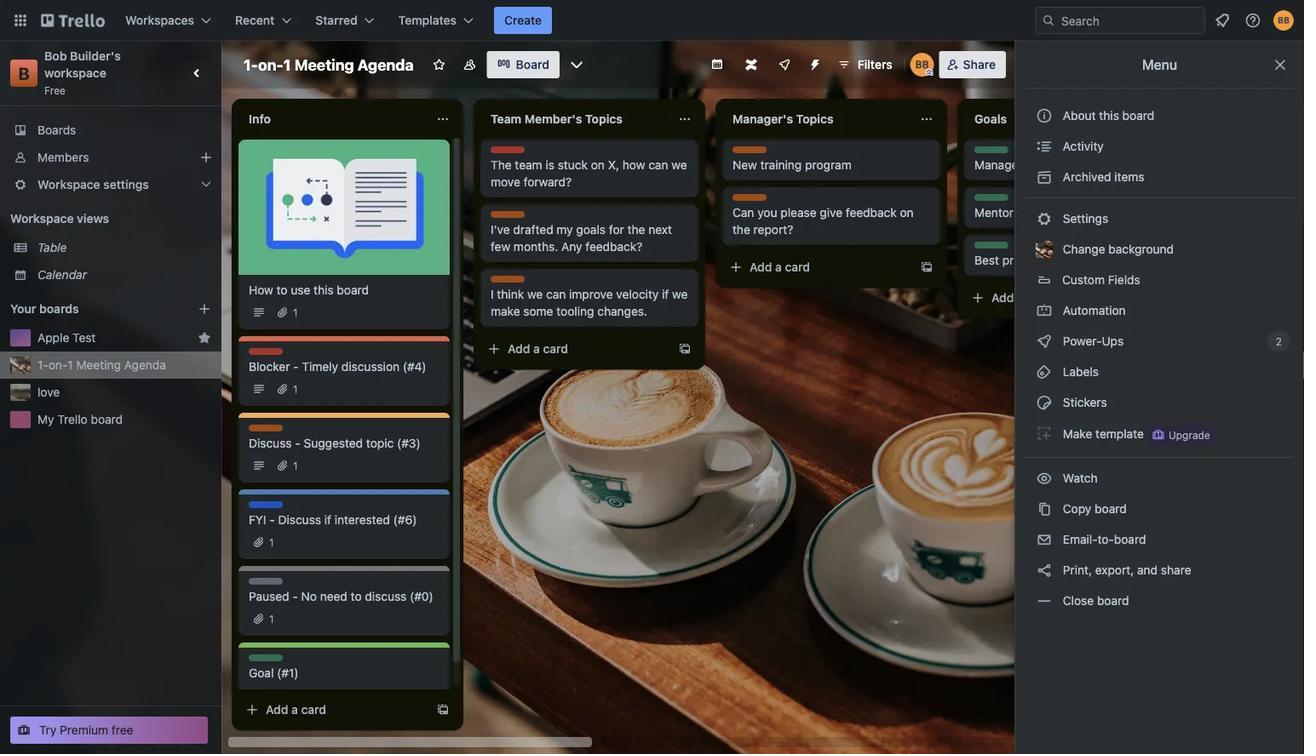 Task type: describe. For each thing, give the bounding box(es) containing it.
on inside discuss can you please give feedback on the report?
[[900, 206, 914, 220]]

discuss - suggested topic (#3) link
[[249, 435, 440, 452]]

Info text field
[[239, 106, 426, 133]]

i
[[491, 288, 494, 302]]

1-on-1 meeting agenda inside board name text box
[[244, 55, 414, 74]]

create from template… image for i've drafted my goals for the next few months. any feedback?
[[678, 343, 692, 356]]

can you please give feedback on the report? link
[[733, 204, 930, 239]]

discuss i've drafted my goals for the next few months. any feedback?
[[491, 212, 672, 254]]

confluence icon image
[[745, 59, 757, 71]]

- for blocker
[[293, 360, 299, 374]]

move
[[491, 175, 520, 189]]

1 down color: black, title: "paused" element
[[269, 613, 274, 625]]

free
[[44, 84, 66, 96]]

manage time chaos link
[[975, 157, 1172, 174]]

the team is stuck on x, how can we move forward? link
[[491, 157, 688, 191]]

b link
[[10, 60, 37, 87]]

try
[[39, 724, 57, 738]]

starred icon image
[[198, 331, 211, 345]]

add a card button for goals
[[481, 336, 671, 363]]

sm image for power-ups
[[1036, 333, 1053, 350]]

automation image
[[802, 51, 825, 75]]

goal goal (#1)
[[249, 656, 299, 681]]

1 down blocker blocker - timely discussion (#4)
[[293, 383, 298, 395]]

background
[[1109, 242, 1174, 256]]

filters button
[[832, 51, 898, 78]]

team
[[515, 158, 543, 172]]

bob builder's workspace link
[[44, 49, 124, 80]]

workspace settings button
[[0, 171, 222, 199]]

add a card button for give
[[723, 254, 913, 281]]

primary element
[[0, 0, 1304, 41]]

boards
[[39, 302, 79, 316]]

share button
[[940, 51, 1006, 78]]

practice
[[1003, 253, 1048, 268]]

views
[[77, 212, 109, 226]]

card for report?
[[785, 260, 810, 274]]

changes.
[[598, 305, 648, 319]]

topics inside text box
[[796, 112, 834, 126]]

blocker for blocker
[[249, 349, 286, 361]]

0 horizontal spatial add a card button
[[239, 697, 429, 724]]

sm image for make template
[[1036, 425, 1053, 442]]

give
[[820, 206, 843, 220]]

stuck
[[558, 158, 588, 172]]

bob
[[44, 49, 67, 63]]

Manager's Topics text field
[[723, 106, 910, 133]]

to inside "link"
[[277, 283, 288, 297]]

board up to-
[[1095, 502, 1127, 516]]

new
[[733, 158, 757, 172]]

goal (#1) link
[[249, 665, 440, 682]]

- for paused
[[293, 590, 298, 604]]

suggested
[[304, 437, 363, 451]]

x,
[[608, 158, 619, 172]]

chaos
[[1049, 158, 1082, 172]]

builder's
[[70, 49, 121, 63]]

0 horizontal spatial agenda
[[124, 358, 166, 372]]

the inside discuss i've drafted my goals for the next few months. any feedback?
[[628, 223, 645, 237]]

starred
[[316, 13, 358, 27]]

blocker blocker - timely discussion (#4)
[[249, 349, 427, 374]]

email-to-board link
[[1026, 527, 1294, 554]]

color: orange, title: "discuss" element left suggested
[[249, 425, 287, 438]]

sm image for archived items
[[1036, 169, 1053, 186]]

add for few
[[508, 342, 530, 356]]

1 down color: blue, title: "fyi" "element" at the left bottom of the page
[[269, 537, 274, 549]]

Search field
[[1056, 8, 1205, 33]]

board down export,
[[1097, 594, 1129, 608]]

archived
[[1063, 170, 1112, 184]]

1 fyi from the top
[[249, 503, 265, 515]]

improve
[[569, 288, 613, 302]]

templates
[[398, 13, 457, 27]]

add a card for few
[[508, 342, 568, 356]]

sm image for watch
[[1036, 470, 1053, 487]]

how to use this board link
[[249, 282, 440, 299]]

share
[[963, 58, 996, 72]]

menu
[[1142, 57, 1178, 73]]

change
[[1063, 242, 1106, 256]]

board down love link
[[91, 413, 123, 427]]

sm image for email-to-board
[[1036, 532, 1053, 549]]

change background link
[[1026, 236, 1294, 263]]

create
[[504, 13, 542, 27]]

we inside blocker the team is stuck on x, how can we move forward?
[[672, 158, 687, 172]]

1 down goal goal (#1)
[[269, 690, 274, 702]]

my
[[557, 223, 573, 237]]

0 horizontal spatial on-
[[48, 358, 68, 372]]

fyi fyi - discuss if interested (#6)
[[249, 503, 417, 527]]

0 horizontal spatial meeting
[[76, 358, 121, 372]]

feedback
[[846, 206, 897, 220]]

goal best practice blog
[[975, 243, 1075, 268]]

discuss can you please give feedback on the report?
[[733, 195, 914, 237]]

goal for best practice blog
[[975, 243, 997, 255]]

1 paused from the top
[[249, 579, 285, 591]]

Goals text field
[[964, 106, 1152, 133]]

settings
[[1060, 212, 1109, 226]]

archived items
[[1060, 170, 1145, 184]]

this inside button
[[1099, 109, 1119, 123]]

blog
[[1051, 253, 1075, 268]]

color: green, title: "goal" element down color: black, title: "paused" element
[[249, 655, 283, 668]]

discuss inside fyi fyi - discuss if interested (#6)
[[278, 513, 321, 527]]

and
[[1138, 564, 1158, 578]]

star or unstar board image
[[433, 58, 446, 72]]

my
[[37, 413, 54, 427]]

team member's topics
[[491, 112, 623, 126]]

back to home image
[[41, 7, 105, 34]]

discuss for i've
[[491, 212, 529, 224]]

next
[[649, 223, 672, 237]]

0 horizontal spatial 1-on-1 meeting agenda
[[37, 358, 166, 372]]

color: black, title: "paused" element
[[249, 579, 285, 591]]

goal for manage time chaos
[[975, 147, 997, 159]]

board inside "link"
[[337, 283, 369, 297]]

switch to… image
[[12, 12, 29, 29]]

members
[[37, 150, 89, 164]]

boards
[[37, 123, 76, 137]]

discuss for can
[[733, 195, 771, 207]]

custom
[[1062, 273, 1105, 287]]

ups
[[1102, 334, 1124, 348]]

discuss new training program
[[733, 147, 852, 172]]

automation link
[[1026, 297, 1294, 325]]

stickers
[[1060, 396, 1107, 410]]

activity link
[[1026, 133, 1294, 160]]

2 vertical spatial add a card
[[266, 703, 326, 717]]

fyi - discuss if interested (#6) link
[[249, 512, 440, 529]]

2 vertical spatial add
[[266, 703, 288, 717]]

1 inside 1-on-1 meeting agenda link
[[68, 358, 73, 372]]

topics inside text box
[[585, 112, 623, 126]]

color: green, title: "goal" element for manage
[[975, 147, 1009, 159]]

discuss for i
[[491, 277, 529, 289]]

open information menu image
[[1245, 12, 1262, 29]]

this inside "link"
[[314, 283, 334, 297]]

workspace for workspace settings
[[37, 178, 100, 192]]

close board
[[1060, 594, 1129, 608]]

to inside paused paused - no need to discuss (#0)
[[351, 590, 362, 604]]

create button
[[494, 7, 552, 34]]

can
[[733, 206, 754, 220]]

manage
[[975, 158, 1019, 172]]

copy board link
[[1026, 496, 1294, 523]]

sm image for automation
[[1036, 302, 1053, 320]]

forward?
[[524, 175, 572, 189]]

discuss discuss - suggested topic (#3)
[[249, 426, 421, 451]]

make template
[[1060, 427, 1144, 441]]

settings link
[[1026, 205, 1294, 233]]

members link
[[0, 144, 222, 171]]

use
[[291, 283, 310, 297]]

workspace settings
[[37, 178, 149, 192]]

1 inside board name text box
[[283, 55, 291, 74]]

2 vertical spatial create from template… image
[[436, 704, 450, 717]]

developer
[[1063, 206, 1117, 220]]

calendar power-up image
[[710, 57, 724, 71]]

feedback?
[[586, 240, 643, 254]]

Team Member's Topics text field
[[481, 106, 668, 133]]



Task type: vqa. For each thing, say whether or not it's contained in the screenshot.
first "1,"
no



Task type: locate. For each thing, give the bounding box(es) containing it.
2 fyi from the top
[[249, 513, 266, 527]]

0 vertical spatial add a card
[[750, 260, 810, 274]]

1 down discuss discuss - suggested topic (#3)
[[293, 460, 298, 472]]

can right how
[[649, 158, 668, 172]]

1 vertical spatial can
[[546, 288, 566, 302]]

this member is an admin of this board. image
[[926, 69, 934, 77]]

if inside "discuss i think we can improve velocity if we make some tooling changes."
[[662, 288, 669, 302]]

topics
[[585, 112, 623, 126], [796, 112, 834, 126]]

recent button
[[225, 7, 302, 34]]

1 vertical spatial meeting
[[76, 358, 121, 372]]

add a card button down goal (#1) link
[[239, 697, 429, 724]]

discuss inside discuss can you please give feedback on the report?
[[733, 195, 771, 207]]

please
[[781, 206, 817, 220]]

sm image inside settings link
[[1036, 210, 1053, 227]]

color: orange, title: "discuss" element down new
[[733, 194, 771, 207]]

2 vertical spatial add a card button
[[239, 697, 429, 724]]

sm image
[[1036, 138, 1053, 155], [1036, 302, 1053, 320], [1036, 333, 1053, 350], [1036, 501, 1053, 518], [1036, 593, 1053, 610]]

automation
[[1060, 304, 1126, 318]]

recent
[[235, 13, 275, 27]]

0 horizontal spatial this
[[314, 283, 334, 297]]

agenda up love link
[[124, 358, 166, 372]]

create from template… image
[[920, 261, 934, 274], [678, 343, 692, 356], [436, 704, 450, 717]]

2 sm image from the top
[[1036, 302, 1053, 320]]

color: green, title: "goal" element
[[975, 147, 1009, 159], [975, 194, 1009, 207], [975, 242, 1009, 255], [249, 655, 283, 668]]

on left x,
[[591, 158, 605, 172]]

test
[[73, 331, 96, 345]]

2 vertical spatial card
[[301, 703, 326, 717]]

0 vertical spatial a
[[775, 260, 782, 274]]

color: orange, title: "discuss" element
[[733, 147, 771, 159], [733, 194, 771, 207], [491, 211, 529, 224], [491, 276, 529, 289], [249, 425, 287, 438]]

0 vertical spatial if
[[662, 288, 669, 302]]

6 sm image from the top
[[1036, 470, 1053, 487]]

4 sm image from the top
[[1036, 501, 1053, 518]]

discuss for discuss
[[249, 426, 287, 438]]

sm image inside close board link
[[1036, 593, 1053, 610]]

add
[[750, 260, 772, 274], [508, 342, 530, 356], [266, 703, 288, 717]]

how to use this board
[[249, 283, 369, 297]]

manager's topics
[[733, 112, 834, 126]]

1 vertical spatial add a card button
[[481, 336, 671, 363]]

team
[[491, 112, 522, 126]]

topics up x,
[[585, 112, 623, 126]]

5 sm image from the top
[[1036, 425, 1053, 442]]

1 vertical spatial bob builder (bobbuilder40) image
[[911, 53, 934, 77]]

few
[[491, 240, 510, 254]]

1 horizontal spatial 1-
[[244, 55, 258, 74]]

the right for
[[628, 223, 645, 237]]

the
[[491, 158, 512, 172]]

1 vertical spatial 1-
[[37, 358, 48, 372]]

sm image left email-
[[1036, 532, 1053, 549]]

color: green, title: "goal" element for best
[[975, 242, 1009, 255]]

2 paused from the top
[[249, 590, 289, 604]]

1 horizontal spatial if
[[662, 288, 669, 302]]

goal
[[975, 147, 997, 159], [975, 195, 997, 207], [975, 243, 997, 255], [249, 656, 271, 668], [249, 667, 274, 681]]

0 vertical spatial this
[[1099, 109, 1119, 123]]

workspaces button
[[115, 7, 222, 34]]

meeting down test
[[76, 358, 121, 372]]

0 horizontal spatial on
[[591, 158, 605, 172]]

close board link
[[1026, 588, 1294, 615]]

2 topics from the left
[[796, 112, 834, 126]]

1 horizontal spatial add
[[508, 342, 530, 356]]

add board image
[[198, 302, 211, 316]]

0 vertical spatial meeting
[[294, 55, 354, 74]]

goal inside goal best practice blog
[[975, 243, 997, 255]]

1 horizontal spatial create from template… image
[[678, 343, 692, 356]]

1 horizontal spatial on-
[[258, 55, 283, 74]]

color: red, title: "blocker" element up move
[[491, 147, 528, 159]]

color: orange, title: "discuss" element up make
[[491, 276, 529, 289]]

card for few
[[543, 342, 568, 356]]

1 horizontal spatial on
[[900, 206, 914, 220]]

make
[[491, 305, 520, 319]]

a for report?
[[775, 260, 782, 274]]

on- inside board name text box
[[258, 55, 283, 74]]

blocker - timely discussion (#4) link
[[249, 359, 440, 376]]

my trello board link
[[37, 412, 211, 429]]

0 horizontal spatial color: red, title: "blocker" element
[[249, 348, 286, 361]]

color: red, title: "blocker" element left "timely"
[[249, 348, 286, 361]]

agenda
[[358, 55, 414, 74], [124, 358, 166, 372]]

tooling
[[557, 305, 594, 319]]

0 vertical spatial add
[[750, 260, 772, 274]]

paused - no need to discuss (#0) link
[[249, 589, 440, 606]]

color: red, title: "blocker" element for blocker - timely discussion (#4)
[[249, 348, 286, 361]]

0 vertical spatial bob builder (bobbuilder40) image
[[1274, 10, 1294, 31]]

topics up discuss new training program at right
[[796, 112, 834, 126]]

1 vertical spatial card
[[543, 342, 568, 356]]

add a card down (#1)
[[266, 703, 326, 717]]

1-on-1 meeting agenda down the starred
[[244, 55, 414, 74]]

sm image inside the print, export, and share link
[[1036, 562, 1053, 579]]

2 horizontal spatial create from template… image
[[920, 261, 934, 274]]

info
[[249, 112, 271, 126]]

1 horizontal spatial bob builder (bobbuilder40) image
[[1274, 10, 1294, 31]]

1 horizontal spatial this
[[1099, 109, 1119, 123]]

1 down recent popup button
[[283, 55, 291, 74]]

sm image for settings
[[1036, 210, 1053, 227]]

1 horizontal spatial to
[[351, 590, 362, 604]]

0 horizontal spatial can
[[546, 288, 566, 302]]

1 vertical spatial on
[[900, 206, 914, 220]]

best practice blog link
[[975, 252, 1172, 269]]

board up print, export, and share
[[1114, 533, 1146, 547]]

can up some
[[546, 288, 566, 302]]

1 vertical spatial a
[[533, 342, 540, 356]]

board inside button
[[1123, 109, 1155, 123]]

color: orange, title: "discuss" element up few
[[491, 211, 529, 224]]

we up some
[[527, 288, 543, 302]]

a down (#1)
[[291, 703, 298, 717]]

1 vertical spatial to
[[351, 590, 362, 604]]

color: red, title: "blocker" element
[[491, 147, 528, 159], [249, 348, 286, 361]]

if
[[662, 288, 669, 302], [324, 513, 331, 527]]

1 sm image from the top
[[1036, 169, 1053, 186]]

0 vertical spatial on-
[[258, 55, 283, 74]]

- left no at the left bottom of page
[[293, 590, 298, 604]]

(#4)
[[403, 360, 427, 374]]

0 horizontal spatial add
[[266, 703, 288, 717]]

discuss inside "discuss i think we can improve velocity if we make some tooling changes."
[[491, 277, 529, 289]]

- for fyi
[[269, 513, 275, 527]]

sm image inside activity link
[[1036, 138, 1053, 155]]

1 topics from the left
[[585, 112, 623, 126]]

share
[[1161, 564, 1192, 578]]

archived items link
[[1026, 164, 1294, 191]]

1 vertical spatial add
[[508, 342, 530, 356]]

1 horizontal spatial the
[[733, 223, 751, 237]]

0 vertical spatial can
[[649, 158, 668, 172]]

(#3)
[[397, 437, 421, 451]]

board right use
[[337, 283, 369, 297]]

sm image inside email-to-board link
[[1036, 532, 1053, 549]]

2 horizontal spatial add a card button
[[723, 254, 913, 281]]

sm image left settings
[[1036, 210, 1053, 227]]

to right need
[[351, 590, 362, 604]]

0 vertical spatial add a card button
[[723, 254, 913, 281]]

(#1)
[[277, 667, 299, 681]]

discussion
[[342, 360, 400, 374]]

sm image inside stickers link
[[1036, 394, 1053, 412]]

sm image inside labels link
[[1036, 364, 1053, 381]]

sm image for activity
[[1036, 138, 1053, 155]]

print,
[[1063, 564, 1092, 578]]

color: orange, title: "discuss" element for drafted
[[491, 211, 529, 224]]

add a card down some
[[508, 342, 568, 356]]

1 down use
[[293, 307, 298, 319]]

workspace for workspace views
[[10, 212, 74, 226]]

can inside blocker the team is stuck on x, how can we move forward?
[[649, 158, 668, 172]]

bob builder (bobbuilder40) image
[[1274, 10, 1294, 31], [911, 53, 934, 77]]

2 horizontal spatial a
[[775, 260, 782, 274]]

sm image inside archived items link
[[1036, 169, 1053, 186]]

1 horizontal spatial can
[[649, 158, 668, 172]]

goal manage time chaos
[[975, 147, 1082, 172]]

add a card for report?
[[750, 260, 810, 274]]

we right how
[[672, 158, 687, 172]]

color: green, title: "goal" element for mentor
[[975, 194, 1009, 207]]

workspace
[[44, 66, 106, 80]]

0 horizontal spatial bob builder (bobbuilder40) image
[[911, 53, 934, 77]]

1- down 'recent'
[[244, 55, 258, 74]]

a for few
[[533, 342, 540, 356]]

sm image left make
[[1036, 425, 1053, 442]]

goal inside goal manage time chaos
[[975, 147, 997, 159]]

color: orange, title: "discuss" element for training
[[733, 147, 771, 159]]

agenda left star or unstar board image
[[358, 55, 414, 74]]

print, export, and share
[[1060, 564, 1192, 578]]

1 vertical spatial this
[[314, 283, 334, 297]]

1 horizontal spatial meeting
[[294, 55, 354, 74]]

this right about
[[1099, 109, 1119, 123]]

to-
[[1098, 533, 1114, 547]]

this right use
[[314, 283, 334, 297]]

1 horizontal spatial add a card button
[[481, 336, 671, 363]]

discuss inside discuss i've drafted my goals for the next few months. any feedback?
[[491, 212, 529, 224]]

1 the from the left
[[628, 223, 645, 237]]

your boards
[[10, 302, 79, 316]]

- for discuss
[[295, 437, 300, 451]]

any
[[562, 240, 582, 254]]

about this board
[[1063, 109, 1155, 123]]

0 horizontal spatial add a card
[[266, 703, 326, 717]]

can
[[649, 158, 668, 172], [546, 288, 566, 302]]

meeting down the starred
[[294, 55, 354, 74]]

3 sm image from the top
[[1036, 364, 1053, 381]]

power-
[[1063, 334, 1102, 348]]

0 horizontal spatial to
[[277, 283, 288, 297]]

2 horizontal spatial add
[[750, 260, 772, 274]]

color: red, title: "blocker" element for the team is stuck on x, how can we move forward?
[[491, 147, 528, 159]]

3 sm image from the top
[[1036, 333, 1053, 350]]

blocker inside blocker the team is stuck on x, how can we move forward?
[[491, 147, 528, 159]]

a down report?
[[775, 260, 782, 274]]

on- down apple
[[48, 358, 68, 372]]

sm image for stickers
[[1036, 394, 1053, 412]]

1 vertical spatial if
[[324, 513, 331, 527]]

customize views image
[[568, 56, 585, 73]]

the down can
[[733, 223, 751, 237]]

0 vertical spatial on
[[591, 158, 605, 172]]

goal for mentor another developer
[[975, 195, 997, 207]]

color: orange, title: "discuss" element for you
[[733, 194, 771, 207]]

1 vertical spatial workspace
[[10, 212, 74, 226]]

meeting inside board name text box
[[294, 55, 354, 74]]

- inside fyi fyi - discuss if interested (#6)
[[269, 513, 275, 527]]

if right velocity
[[662, 288, 669, 302]]

4 sm image from the top
[[1036, 394, 1053, 412]]

- inside blocker blocker - timely discussion (#4)
[[293, 360, 299, 374]]

add down report?
[[750, 260, 772, 274]]

your boards with 4 items element
[[10, 299, 172, 320]]

discuss for new
[[733, 147, 771, 159]]

8 sm image from the top
[[1036, 562, 1053, 579]]

we right velocity
[[672, 288, 688, 302]]

1 horizontal spatial agenda
[[358, 55, 414, 74]]

0 vertical spatial to
[[277, 283, 288, 297]]

copy
[[1063, 502, 1092, 516]]

export,
[[1096, 564, 1134, 578]]

1 vertical spatial agenda
[[124, 358, 166, 372]]

bob builder (bobbuilder40) image right filters
[[911, 53, 934, 77]]

0 horizontal spatial if
[[324, 513, 331, 527]]

1 horizontal spatial color: red, title: "blocker" element
[[491, 147, 528, 159]]

0 vertical spatial agenda
[[358, 55, 414, 74]]

sm image left close
[[1036, 593, 1053, 610]]

on inside blocker the team is stuck on x, how can we move forward?
[[591, 158, 605, 172]]

add for report?
[[750, 260, 772, 274]]

1 vertical spatial add a card
[[508, 342, 568, 356]]

1 vertical spatial color: red, title: "blocker" element
[[249, 348, 286, 361]]

fields
[[1108, 273, 1141, 287]]

(#6)
[[393, 513, 417, 527]]

1 vertical spatial on-
[[48, 358, 68, 372]]

1- up love
[[37, 358, 48, 372]]

1-on-1 meeting agenda link
[[37, 357, 211, 374]]

you
[[758, 206, 778, 220]]

interested
[[335, 513, 390, 527]]

settings
[[103, 178, 149, 192]]

1 horizontal spatial 1-on-1 meeting agenda
[[244, 55, 414, 74]]

0 horizontal spatial topics
[[585, 112, 623, 126]]

color: orange, title: "discuss" element for think
[[491, 276, 529, 289]]

new training program link
[[733, 157, 930, 174]]

mentor
[[975, 206, 1014, 220]]

workspace visible image
[[463, 58, 477, 72]]

discuss i think we can improve velocity if we make some tooling changes.
[[491, 277, 688, 319]]

b
[[18, 63, 29, 83]]

about this board button
[[1026, 102, 1294, 130]]

timely
[[302, 360, 338, 374]]

color: blue, title: "fyi" element
[[249, 502, 283, 515]]

sm image left labels
[[1036, 364, 1053, 381]]

sm image for print, export, and share
[[1036, 562, 1053, 579]]

(#0)
[[410, 590, 433, 604]]

free
[[112, 724, 133, 738]]

sm image left print,
[[1036, 562, 1053, 579]]

-
[[293, 360, 299, 374], [295, 437, 300, 451], [269, 513, 275, 527], [293, 590, 298, 604]]

blocker for the
[[491, 147, 528, 159]]

sm image left copy
[[1036, 501, 1053, 518]]

- up color: black, title: "paused" element
[[269, 513, 275, 527]]

workspace down members
[[37, 178, 100, 192]]

the inside discuss can you please give feedback on the report?
[[733, 223, 751, 237]]

color: green, title: "goal" element down goals
[[975, 147, 1009, 159]]

sm image left watch
[[1036, 470, 1053, 487]]

workspaces
[[125, 13, 194, 27]]

1 sm image from the top
[[1036, 138, 1053, 155]]

sm image left stickers
[[1036, 394, 1053, 412]]

0 notifications image
[[1212, 10, 1233, 31]]

2 vertical spatial a
[[291, 703, 298, 717]]

color: orange, title: "discuss" element down manager's
[[733, 147, 771, 159]]

0 vertical spatial create from template… image
[[920, 261, 934, 274]]

- inside paused paused - no need to discuss (#0)
[[293, 590, 298, 604]]

7 sm image from the top
[[1036, 532, 1053, 549]]

0 horizontal spatial 1-
[[37, 358, 48, 372]]

- left "timely"
[[293, 360, 299, 374]]

sm image for labels
[[1036, 364, 1053, 381]]

0 vertical spatial color: red, title: "blocker" element
[[491, 147, 528, 159]]

member's
[[525, 112, 582, 126]]

sm image up goal mentor another developer
[[1036, 169, 1053, 186]]

sm image left power-
[[1036, 333, 1053, 350]]

workspace up "table"
[[10, 212, 74, 226]]

board up activity link
[[1123, 109, 1155, 123]]

bob builder's workspace free
[[44, 49, 124, 96]]

1 vertical spatial 1-on-1 meeting agenda
[[37, 358, 166, 372]]

1 down apple test
[[68, 358, 73, 372]]

add down make
[[508, 342, 530, 356]]

labels link
[[1026, 359, 1294, 386]]

- left suggested
[[295, 437, 300, 451]]

1 vertical spatial create from template… image
[[678, 343, 692, 356]]

add a card
[[750, 260, 810, 274], [508, 342, 568, 356], [266, 703, 326, 717]]

activity
[[1060, 139, 1104, 153]]

upgrade
[[1169, 429, 1211, 441]]

try premium free
[[39, 724, 133, 738]]

sm image for close board
[[1036, 593, 1053, 610]]

on- down recent popup button
[[258, 55, 283, 74]]

sm image inside automation link
[[1036, 302, 1053, 320]]

workspace navigation collapse icon image
[[186, 61, 210, 85]]

board link
[[487, 51, 560, 78]]

no
[[301, 590, 317, 604]]

premium
[[60, 724, 108, 738]]

power ups image
[[778, 58, 791, 72]]

goal mentor another developer
[[975, 195, 1117, 220]]

0 horizontal spatial create from template… image
[[436, 704, 450, 717]]

power-ups
[[1060, 334, 1127, 348]]

if left interested
[[324, 513, 331, 527]]

add a card button down tooling
[[481, 336, 671, 363]]

2 horizontal spatial add a card
[[750, 260, 810, 274]]

0 vertical spatial workspace
[[37, 178, 100, 192]]

1 horizontal spatial topics
[[796, 112, 834, 126]]

apple
[[37, 331, 69, 345]]

goal inside goal mentor another developer
[[975, 195, 997, 207]]

1- inside board name text box
[[244, 55, 258, 74]]

0 horizontal spatial card
[[301, 703, 326, 717]]

0 vertical spatial card
[[785, 260, 810, 274]]

color: green, title: "goal" element down the manage
[[975, 194, 1009, 207]]

sm image inside copy board link
[[1036, 501, 1053, 518]]

bob builder (bobbuilder40) image right open information menu image
[[1274, 10, 1294, 31]]

add down (#1)
[[266, 703, 288, 717]]

1 horizontal spatial a
[[533, 342, 540, 356]]

can inside "discuss i think we can improve velocity if we make some tooling changes."
[[546, 288, 566, 302]]

workspace inside dropdown button
[[37, 178, 100, 192]]

color: green, title: "goal" element down the mentor at the right of page
[[975, 242, 1009, 255]]

sm image up time at the top right
[[1036, 138, 1053, 155]]

on right feedback
[[900, 206, 914, 220]]

add a card button down can you please give feedback on the report? link
[[723, 254, 913, 281]]

a down some
[[533, 342, 540, 356]]

add a card down report?
[[750, 260, 810, 274]]

1 horizontal spatial card
[[543, 342, 568, 356]]

on
[[591, 158, 605, 172], [900, 206, 914, 220]]

0 vertical spatial 1-on-1 meeting agenda
[[244, 55, 414, 74]]

card down goal (#1) link
[[301, 703, 326, 717]]

2 the from the left
[[733, 223, 751, 237]]

card down report?
[[785, 260, 810, 274]]

to left use
[[277, 283, 288, 297]]

1 horizontal spatial add a card
[[508, 342, 568, 356]]

discuss inside discuss new training program
[[733, 147, 771, 159]]

sm image left automation
[[1036, 302, 1053, 320]]

think
[[497, 288, 524, 302]]

0 vertical spatial 1-
[[244, 55, 258, 74]]

filters
[[858, 58, 893, 72]]

agenda inside board name text box
[[358, 55, 414, 74]]

search image
[[1042, 14, 1056, 27]]

0 horizontal spatial a
[[291, 703, 298, 717]]

Board name text field
[[235, 51, 422, 78]]

0 horizontal spatial the
[[628, 223, 645, 237]]

sm image inside 'watch' link
[[1036, 470, 1053, 487]]

best
[[975, 253, 999, 268]]

program
[[805, 158, 852, 172]]

velocity
[[616, 288, 659, 302]]

boards link
[[0, 117, 222, 144]]

5 sm image from the top
[[1036, 593, 1053, 610]]

my trello board
[[37, 413, 123, 427]]

sm image for copy board
[[1036, 501, 1053, 518]]

- inside discuss discuss - suggested topic (#3)
[[295, 437, 300, 451]]

create from template… image for can you please give feedback on the report?
[[920, 261, 934, 274]]

2 sm image from the top
[[1036, 210, 1053, 227]]

sm image
[[1036, 169, 1053, 186], [1036, 210, 1053, 227], [1036, 364, 1053, 381], [1036, 394, 1053, 412], [1036, 425, 1053, 442], [1036, 470, 1053, 487], [1036, 532, 1053, 549], [1036, 562, 1053, 579]]

card down some
[[543, 342, 568, 356]]

2 horizontal spatial card
[[785, 260, 810, 274]]

if inside fyi fyi - discuss if interested (#6)
[[324, 513, 331, 527]]

make
[[1063, 427, 1093, 441]]

1-on-1 meeting agenda down apple test link
[[37, 358, 166, 372]]



